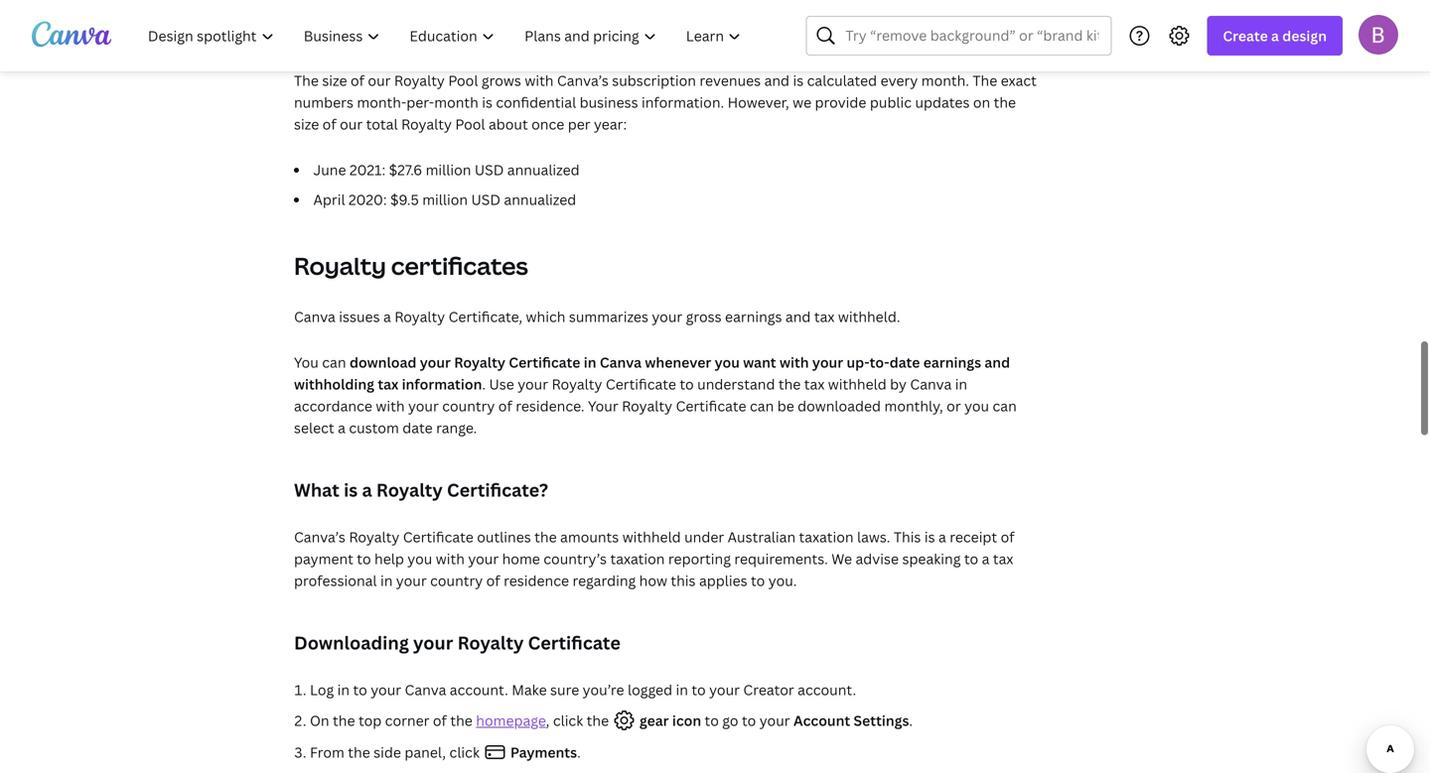 Task type: describe. For each thing, give the bounding box(es) containing it.
is up we
[[793, 71, 804, 90]]

from the side panel, click
[[310, 743, 483, 762]]

issues
[[339, 307, 380, 326]]

tax left withheld.
[[814, 307, 835, 326]]

with inside . use your royalty certificate to understand the tax withheld by canva in accordance with your country of residence. your royalty certificate can be downloaded monthly, or you can select a custom date range.
[[376, 397, 405, 416]]

the size of our royalty pool grows with canva's subscription revenues and is calculated every month. the exact numbers month-per-month is confidential business information. however, we provide public updates on the size of our total royalty pool about once per year:
[[294, 71, 1037, 134]]

laws.
[[857, 528, 890, 547]]

go
[[722, 712, 739, 731]]

create
[[1223, 26, 1268, 45]]

regarding
[[573, 572, 636, 590]]

you're
[[583, 681, 624, 700]]

your down 'creator'
[[760, 712, 790, 731]]

certificate,
[[449, 307, 523, 326]]

use
[[489, 375, 514, 394]]

business
[[580, 93, 638, 112]]

outlines
[[477, 528, 531, 547]]

month
[[434, 93, 479, 112]]

numbers
[[294, 93, 354, 112]]

calculated
[[807, 71, 877, 90]]

you inside download your royalty certificate in canva whenever you want with your up-to-date earnings and withholding tax information
[[715, 353, 740, 372]]

is inside canva's royalty certificate outlines the amounts withheld under australian taxation laws. this is a receipt of payment to help you with your home country's taxation reporting requirements. we advise speaking to a tax professional in your country of residence regarding how this applies to you.
[[925, 528, 935, 547]]

1 vertical spatial .
[[909, 712, 913, 731]]

select
[[294, 419, 334, 438]]

month-
[[357, 93, 406, 112]]

the inside canva's royalty certificate outlines the amounts withheld under australian taxation laws. this is a receipt of payment to help you with your home country's taxation reporting requirements. we advise speaking to a tax professional in your country of residence regarding how this applies to you.
[[535, 528, 557, 547]]

to right go
[[742, 712, 756, 731]]

and inside the size of our royalty pool grows with canva's subscription revenues and is calculated every month. the exact numbers month-per-month is confidential business information. however, we provide public updates on the size of our total royalty pool about once per year:
[[764, 71, 790, 90]]

certificate inside download your royalty certificate in canva whenever you want with your up-to-date earnings and withholding tax information
[[509, 353, 580, 372]]

your
[[588, 397, 618, 416]]

gross
[[686, 307, 722, 326]]

reporting
[[668, 550, 731, 569]]

royalty certificates
[[294, 250, 528, 282]]

2021:
[[350, 160, 386, 179]]

certificate down understand
[[676, 397, 747, 416]]

royalty inside download your royalty certificate in canva whenever you want with your up-to-date earnings and withholding tax information
[[454, 353, 506, 372]]

canva's inside the size of our royalty pool grows with canva's subscription revenues and is calculated every month. the exact numbers month-per-month is confidential business information. however, we provide public updates on the size of our total royalty pool about once per year:
[[557, 71, 609, 90]]

logged
[[628, 681, 673, 700]]

your up residence. at the left of page
[[518, 375, 548, 394]]

download
[[350, 353, 417, 372]]

speaking
[[902, 550, 961, 569]]

to go to your account settings .
[[701, 712, 913, 731]]

you
[[294, 353, 319, 372]]

june
[[313, 160, 346, 179]]

this
[[894, 528, 921, 547]]

2 account. from the left
[[798, 681, 856, 700]]

of right corner in the bottom left of the page
[[433, 712, 447, 731]]

applies
[[699, 572, 748, 590]]

home
[[502, 550, 540, 569]]

be
[[777, 397, 794, 416]]

your up go
[[709, 681, 740, 700]]

understand
[[697, 375, 775, 394]]

tax inside canva's royalty certificate outlines the amounts withheld under australian taxation laws. this is a receipt of payment to help you with your home country's taxation reporting requirements. we advise speaking to a tax professional in your country of residence regarding how this applies to you.
[[993, 550, 1014, 569]]

usd for $27.6
[[475, 160, 504, 179]]

public
[[870, 93, 912, 112]]

however,
[[728, 93, 789, 112]]

log
[[310, 681, 334, 700]]

information
[[402, 375, 482, 394]]

a up the 'speaking'
[[939, 528, 946, 547]]

million for $27.6
[[426, 160, 471, 179]]

you inside canva's royalty certificate outlines the amounts withheld under australian taxation laws. this is a receipt of payment to help you with your home country's taxation reporting requirements. we advise speaking to a tax professional in your country of residence regarding how this applies to you.
[[408, 550, 432, 569]]

1 account. from the left
[[450, 681, 508, 700]]

with inside download your royalty certificate in canva whenever you want with your up-to-date earnings and withholding tax information
[[780, 353, 809, 372]]

in inside canva's royalty certificate outlines the amounts withheld under australian taxation laws. this is a receipt of payment to help you with your home country's taxation reporting requirements. we advise speaking to a tax professional in your country of residence regarding how this applies to you.
[[380, 572, 393, 590]]

what is a royalty certificate?
[[294, 478, 548, 503]]

homepage link
[[476, 712, 546, 731]]

1 horizontal spatial taxation
[[799, 528, 854, 547]]

year:
[[594, 115, 627, 134]]

subscription
[[612, 71, 696, 90]]

your up the information in the left of the page
[[420, 353, 451, 372]]

summarizes
[[569, 307, 649, 326]]

canva up corner in the bottom left of the page
[[405, 681, 446, 700]]

country inside canva's royalty certificate outlines the amounts withheld under australian taxation laws. this is a receipt of payment to help you with your home country's taxation reporting requirements. we advise speaking to a tax professional in your country of residence regarding how this applies to you.
[[430, 572, 483, 590]]

1 vertical spatial pool
[[455, 115, 485, 134]]

help
[[374, 550, 404, 569]]

accordance
[[294, 397, 372, 416]]

of inside . use your royalty certificate to understand the tax withheld by canva in accordance with your country of residence. your royalty certificate can be downloaded monthly, or you can select a custom date range.
[[498, 397, 512, 416]]

to left help in the bottom of the page
[[357, 550, 371, 569]]

information.
[[642, 93, 724, 112]]

of up month-
[[351, 71, 365, 90]]

your down outlines
[[468, 550, 499, 569]]

certificate inside canva's royalty certificate outlines the amounts withheld under australian taxation laws. this is a receipt of payment to help you with your home country's taxation reporting requirements. we advise speaking to a tax professional in your country of residence regarding how this applies to you.
[[403, 528, 474, 547]]

you inside . use your royalty certificate to understand the tax withheld by canva in accordance with your country of residence. your royalty certificate can be downloaded monthly, or you can select a custom date range.
[[965, 397, 989, 416]]

corner
[[385, 712, 430, 731]]

updates
[[915, 93, 970, 112]]

the left the side
[[348, 743, 370, 762]]

a inside . use your royalty certificate to understand the tax withheld by canva in accordance with your country of residence. your royalty certificate can be downloaded monthly, or you can select a custom date range.
[[338, 419, 346, 438]]

make
[[512, 681, 547, 700]]

in up icon
[[676, 681, 688, 700]]

to up icon
[[692, 681, 706, 700]]

certificate down whenever
[[606, 375, 676, 394]]

revenues
[[700, 71, 761, 90]]

certificate?
[[447, 478, 548, 503]]

we
[[832, 550, 852, 569]]

2020:
[[349, 190, 387, 209]]

grows
[[482, 71, 521, 90]]

design
[[1283, 26, 1327, 45]]

confidential
[[496, 93, 576, 112]]

annualized for april 2020: $9.5 million usd annualized
[[504, 190, 576, 209]]

withheld inside . use your royalty certificate to understand the tax withheld by canva in accordance with your country of residence. your royalty certificate can be downloaded monthly, or you can select a custom date range.
[[828, 375, 887, 394]]

whenever
[[645, 353, 711, 372]]

this
[[671, 572, 696, 590]]

0 horizontal spatial our
[[340, 115, 363, 134]]

what
[[294, 478, 340, 503]]

2 the from the left
[[973, 71, 998, 90]]

by
[[890, 375, 907, 394]]

date inside download your royalty certificate in canva whenever you want with your up-to-date earnings and withholding tax information
[[890, 353, 920, 372]]

annualized for june 2021: $27.6 million usd annualized
[[507, 160, 580, 179]]

0 horizontal spatial can
[[322, 353, 346, 372]]

date inside . use your royalty certificate to understand the tax withheld by canva in accordance with your country of residence. your royalty certificate can be downloaded monthly, or you can select a custom date range.
[[402, 419, 433, 438]]

canva issues a royalty certificate, which summarizes your gross earnings and tax withheld.
[[294, 307, 900, 326]]

you can
[[294, 353, 350, 372]]

certificates
[[391, 250, 528, 282]]

0 vertical spatial our
[[368, 71, 391, 90]]

exact
[[1001, 71, 1037, 90]]

canva left issues
[[294, 307, 336, 326]]

advise
[[856, 550, 899, 569]]

creator
[[743, 681, 794, 700]]

with inside canva's royalty certificate outlines the amounts withheld under australian taxation laws. this is a receipt of payment to help you with your home country's taxation reporting requirements. we advise speaking to a tax professional in your country of residence regarding how this applies to you.
[[436, 550, 465, 569]]

receipt
[[950, 528, 997, 547]]

your left gross
[[652, 307, 683, 326]]

monthly,
[[884, 397, 943, 416]]

from
[[310, 743, 345, 762]]

residence.
[[516, 397, 585, 416]]

your down the information in the left of the page
[[408, 397, 439, 416]]

1 vertical spatial and
[[786, 307, 811, 326]]

payment
[[294, 550, 353, 569]]

per
[[568, 115, 591, 134]]

canva inside . use your royalty certificate to understand the tax withheld by canva in accordance with your country of residence. your royalty certificate can be downloaded monthly, or you can select a custom date range.
[[910, 375, 952, 394]]

is right the what
[[344, 478, 358, 503]]

tax inside . use your royalty certificate to understand the tax withheld by canva in accordance with your country of residence. your royalty certificate can be downloaded monthly, or you can select a custom date range.
[[804, 375, 825, 394]]

side
[[374, 743, 401, 762]]

withheld.
[[838, 307, 900, 326]]

1 horizontal spatial can
[[750, 397, 774, 416]]

range.
[[436, 419, 477, 438]]

canva's inside canva's royalty certificate outlines the amounts withheld under australian taxation laws. this is a receipt of payment to help you with your home country's taxation reporting requirements. we advise speaking to a tax professional in your country of residence regarding how this applies to you.
[[294, 528, 346, 547]]

professional
[[294, 572, 377, 590]]

and inside download your royalty certificate in canva whenever you want with your up-to-date earnings and withholding tax information
[[985, 353, 1010, 372]]

april 2020: $9.5 million usd annualized
[[313, 190, 576, 209]]

your left 'up-'
[[812, 353, 843, 372]]

log in to your canva account. make sure you're logged in to your creator account.
[[310, 681, 856, 700]]



Task type: vqa. For each thing, say whether or not it's contained in the screenshot.
google drive BUTTON
no



Task type: locate. For each thing, give the bounding box(es) containing it.
your
[[652, 307, 683, 326], [420, 353, 451, 372], [812, 353, 843, 372], [518, 375, 548, 394], [408, 397, 439, 416], [468, 550, 499, 569], [396, 572, 427, 590], [413, 631, 453, 656], [371, 681, 401, 700], [709, 681, 740, 700], [760, 712, 790, 731]]

certificate down what is a royalty certificate?
[[403, 528, 474, 547]]

0 horizontal spatial click
[[450, 743, 480, 762]]

0 horizontal spatial date
[[402, 419, 433, 438]]

which
[[526, 307, 566, 326]]

country up downloading your royalty certificate
[[430, 572, 483, 590]]

per-
[[406, 93, 434, 112]]

homepage
[[476, 712, 546, 731]]

country up "range."
[[442, 397, 495, 416]]

or
[[947, 397, 961, 416]]

withholding
[[294, 375, 374, 394]]

0 horizontal spatial you
[[408, 550, 432, 569]]

0 vertical spatial taxation
[[799, 528, 854, 547]]

country
[[442, 397, 495, 416], [430, 572, 483, 590]]

the up be
[[779, 375, 801, 394]]

you up understand
[[715, 353, 740, 372]]

. left use
[[482, 375, 486, 394]]

0 vertical spatial country
[[442, 397, 495, 416]]

tax down receipt
[[993, 550, 1014, 569]]

payments
[[510, 743, 577, 762]]

1 vertical spatial withheld
[[622, 528, 681, 547]]

the inside . use your royalty certificate to understand the tax withheld by canva in accordance with your country of residence. your royalty certificate can be downloaded monthly, or you can select a custom date range.
[[779, 375, 801, 394]]

you right "or"
[[965, 397, 989, 416]]

to inside . use your royalty certificate to understand the tax withheld by canva in accordance with your country of residence. your royalty certificate can be downloaded monthly, or you can select a custom date range.
[[680, 375, 694, 394]]

the up home
[[535, 528, 557, 547]]

account. up on the top corner of the homepage , click the
[[450, 681, 508, 700]]

. inside . use your royalty certificate to understand the tax withheld by canva in accordance with your country of residence. your royalty certificate can be downloaded monthly, or you can select a custom date range.
[[482, 375, 486, 394]]

top level navigation element
[[135, 16, 758, 56]]

1 horizontal spatial our
[[368, 71, 391, 90]]

we
[[793, 93, 812, 112]]

in up the your
[[584, 353, 596, 372]]

downloading your royalty certificate
[[294, 631, 621, 656]]

2 vertical spatial you
[[408, 550, 432, 569]]

1 vertical spatial you
[[965, 397, 989, 416]]

a inside dropdown button
[[1271, 26, 1279, 45]]

0 vertical spatial earnings
[[725, 307, 782, 326]]

0 horizontal spatial the
[[294, 71, 319, 90]]

canva inside download your royalty certificate in canva whenever you want with your up-to-date earnings and withholding tax information
[[600, 353, 642, 372]]

amounts
[[560, 528, 619, 547]]

top
[[359, 712, 382, 731]]

size down the numbers on the top of page
[[294, 115, 319, 134]]

1 horizontal spatial the
[[973, 71, 998, 90]]

with right help in the bottom of the page
[[436, 550, 465, 569]]

Try "remove background" or "brand kit" search field
[[846, 17, 1099, 55]]

2 horizontal spatial you
[[965, 397, 989, 416]]

settings
[[854, 712, 909, 731]]

0 horizontal spatial size
[[294, 115, 319, 134]]

in inside download your royalty certificate in canva whenever you want with your up-to-date earnings and withholding tax information
[[584, 353, 596, 372]]

is up the 'speaking'
[[925, 528, 935, 547]]

of left residence
[[486, 572, 500, 590]]

your right downloading
[[413, 631, 453, 656]]

1 vertical spatial taxation
[[610, 550, 665, 569]]

with up custom
[[376, 397, 405, 416]]

to up top
[[353, 681, 367, 700]]

canva's up payment
[[294, 528, 346, 547]]

1 horizontal spatial canva's
[[557, 71, 609, 90]]

to-
[[870, 353, 890, 372]]

1 horizontal spatial account.
[[798, 681, 856, 700]]

download your royalty certificate in canva whenever you want with your up-to-date earnings and withholding tax information
[[294, 353, 1010, 394]]

you right help in the bottom of the page
[[408, 550, 432, 569]]

to left go
[[705, 712, 719, 731]]

withheld inside canva's royalty certificate outlines the amounts withheld under australian taxation laws. this is a receipt of payment to help you with your home country's taxation reporting requirements. we advise speaking to a tax professional in your country of residence regarding how this applies to you.
[[622, 528, 681, 547]]

1 horizontal spatial click
[[553, 712, 583, 731]]

with
[[525, 71, 554, 90], [780, 353, 809, 372], [376, 397, 405, 416], [436, 550, 465, 569]]

account. up account
[[798, 681, 856, 700]]

is
[[793, 71, 804, 90], [482, 93, 493, 112], [344, 478, 358, 503], [925, 528, 935, 547]]

1 vertical spatial country
[[430, 572, 483, 590]]

$9.5
[[390, 190, 419, 209]]

in inside . use your royalty certificate to understand the tax withheld by canva in accordance with your country of residence. your royalty certificate can be downloaded monthly, or you can select a custom date range.
[[955, 375, 968, 394]]

1 horizontal spatial size
[[322, 71, 347, 90]]

earnings
[[725, 307, 782, 326], [924, 353, 981, 372]]

australian
[[728, 528, 796, 547]]

panel,
[[405, 743, 446, 762]]

2 vertical spatial and
[[985, 353, 1010, 372]]

0 vertical spatial usd
[[475, 160, 504, 179]]

certificate up residence. at the left of page
[[509, 353, 580, 372]]

pool down month
[[455, 115, 485, 134]]

annualized
[[507, 160, 580, 179], [504, 190, 576, 209]]

canva up the your
[[600, 353, 642, 372]]

tax down download
[[378, 375, 399, 394]]

1 horizontal spatial you
[[715, 353, 740, 372]]

earnings up 'want'
[[725, 307, 782, 326]]

to down receipt
[[964, 550, 979, 569]]

of right receipt
[[1001, 528, 1015, 547]]

0 horizontal spatial earnings
[[725, 307, 782, 326]]

,
[[546, 712, 550, 731]]

account.
[[450, 681, 508, 700], [798, 681, 856, 700]]

date up by
[[890, 353, 920, 372]]

tax inside download your royalty certificate in canva whenever you want with your up-to-date earnings and withholding tax information
[[378, 375, 399, 394]]

april
[[313, 190, 345, 209]]

can up 'withholding'
[[322, 353, 346, 372]]

a right the what
[[362, 478, 372, 503]]

1 vertical spatial date
[[402, 419, 433, 438]]

0 horizontal spatial .
[[482, 375, 486, 394]]

1 vertical spatial our
[[340, 115, 363, 134]]

the up the numbers on the top of page
[[294, 71, 319, 90]]

tax
[[814, 307, 835, 326], [378, 375, 399, 394], [804, 375, 825, 394], [993, 550, 1014, 569]]

0 horizontal spatial canva's
[[294, 528, 346, 547]]

. right account
[[909, 712, 913, 731]]

the left homepage link
[[450, 712, 473, 731]]

our
[[368, 71, 391, 90], [340, 115, 363, 134]]

gear
[[640, 712, 669, 731]]

in up "or"
[[955, 375, 968, 394]]

downloading
[[294, 631, 409, 656]]

1 vertical spatial million
[[422, 190, 468, 209]]

a down accordance
[[338, 419, 346, 438]]

taxation up how
[[610, 550, 665, 569]]

0 vertical spatial million
[[426, 160, 471, 179]]

click right ,
[[553, 712, 583, 731]]

0 vertical spatial size
[[322, 71, 347, 90]]

million down june 2021: $27.6 million usd annualized
[[422, 190, 468, 209]]

usd for $9.5
[[471, 190, 501, 209]]

1 the from the left
[[294, 71, 319, 90]]

2 horizontal spatial can
[[993, 397, 1017, 416]]

1 vertical spatial earnings
[[924, 353, 981, 372]]

the inside the size of our royalty pool grows with canva's subscription revenues and is calculated every month. the exact numbers month-per-month is confidential business information. however, we provide public updates on the size of our total royalty pool about once per year:
[[994, 93, 1016, 112]]

million up the april 2020: $9.5 million usd annualized
[[426, 160, 471, 179]]

in right the log
[[337, 681, 350, 700]]

0 vertical spatial canva's
[[557, 71, 609, 90]]

can right "or"
[[993, 397, 1017, 416]]

withheld up how
[[622, 528, 681, 547]]

0 vertical spatial withheld
[[828, 375, 887, 394]]

usd down june 2021: $27.6 million usd annualized
[[471, 190, 501, 209]]

bob builder image
[[1359, 15, 1399, 54]]

with inside the size of our royalty pool grows with canva's subscription revenues and is calculated every month. the exact numbers month-per-month is confidential business information. however, we provide public updates on the size of our total royalty pool about once per year:
[[525, 71, 554, 90]]

a
[[1271, 26, 1279, 45], [383, 307, 391, 326], [338, 419, 346, 438], [362, 478, 372, 503], [939, 528, 946, 547], [982, 550, 990, 569]]

2 vertical spatial .
[[577, 743, 581, 762]]

size up the numbers on the top of page
[[322, 71, 347, 90]]

payments .
[[510, 743, 581, 762]]

click
[[553, 712, 583, 731], [450, 743, 480, 762]]

of down use
[[498, 397, 512, 416]]

gear icon
[[636, 712, 701, 731]]

under
[[684, 528, 724, 547]]

pool up month
[[448, 71, 478, 90]]

0 vertical spatial pool
[[448, 71, 478, 90]]

create a design
[[1223, 26, 1327, 45]]

million
[[426, 160, 471, 179], [422, 190, 468, 209]]

tax up downloaded
[[804, 375, 825, 394]]

click down on the top corner of the homepage , click the
[[450, 743, 480, 762]]

with right 'want'
[[780, 353, 809, 372]]

1 vertical spatial annualized
[[504, 190, 576, 209]]

provide
[[815, 93, 867, 112]]

earnings inside download your royalty certificate in canva whenever you want with your up-to-date earnings and withholding tax information
[[924, 353, 981, 372]]

once
[[532, 115, 564, 134]]

1 horizontal spatial earnings
[[924, 353, 981, 372]]

date left "range."
[[402, 419, 433, 438]]

your down help in the bottom of the page
[[396, 572, 427, 590]]

of
[[351, 71, 365, 90], [322, 115, 336, 134], [498, 397, 512, 416], [1001, 528, 1015, 547], [486, 572, 500, 590], [433, 712, 447, 731]]

to left you.
[[751, 572, 765, 590]]

of down the numbers on the top of page
[[322, 115, 336, 134]]

0 horizontal spatial taxation
[[610, 550, 665, 569]]

your up top
[[371, 681, 401, 700]]

canva up monthly,
[[910, 375, 952, 394]]

a down receipt
[[982, 550, 990, 569]]

1 horizontal spatial date
[[890, 353, 920, 372]]

2 horizontal spatial .
[[909, 712, 913, 731]]

the up 'on'
[[973, 71, 998, 90]]

million for $9.5
[[422, 190, 468, 209]]

residence
[[504, 572, 569, 590]]

taxation
[[799, 528, 854, 547], [610, 550, 665, 569]]

1 vertical spatial size
[[294, 115, 319, 134]]

on
[[310, 712, 329, 731]]

is down grows
[[482, 93, 493, 112]]

.
[[482, 375, 486, 394], [909, 712, 913, 731], [577, 743, 581, 762]]

1 vertical spatial canva's
[[294, 528, 346, 547]]

usd
[[475, 160, 504, 179], [471, 190, 501, 209]]

create a design button
[[1207, 16, 1343, 56]]

royalty inside canva's royalty certificate outlines the amounts withheld under australian taxation laws. this is a receipt of payment to help you with your home country's taxation reporting requirements. we advise speaking to a tax professional in your country of residence regarding how this applies to you.
[[349, 528, 400, 547]]

0 vertical spatial .
[[482, 375, 486, 394]]

the right 'on'
[[994, 93, 1016, 112]]

taxation up we
[[799, 528, 854, 547]]

the
[[994, 93, 1016, 112], [779, 375, 801, 394], [535, 528, 557, 547], [333, 712, 355, 731], [450, 712, 473, 731], [587, 712, 609, 731], [348, 743, 370, 762]]

0 vertical spatial annualized
[[507, 160, 580, 179]]

usd down 'about'
[[475, 160, 504, 179]]

the down you're
[[587, 712, 609, 731]]

1 vertical spatial usd
[[471, 190, 501, 209]]

sure
[[550, 681, 579, 700]]

can left be
[[750, 397, 774, 416]]

want
[[743, 353, 776, 372]]

country inside . use your royalty certificate to understand the tax withheld by canva in accordance with your country of residence. your royalty certificate can be downloaded monthly, or you can select a custom date range.
[[442, 397, 495, 416]]

canva's up 'business'
[[557, 71, 609, 90]]

1 horizontal spatial .
[[577, 743, 581, 762]]

our up month-
[[368, 71, 391, 90]]

to down whenever
[[680, 375, 694, 394]]

a right issues
[[383, 307, 391, 326]]

0 vertical spatial and
[[764, 71, 790, 90]]

0 vertical spatial you
[[715, 353, 740, 372]]

in down help in the bottom of the page
[[380, 572, 393, 590]]

1 vertical spatial click
[[450, 743, 480, 762]]

on
[[973, 93, 990, 112]]

0 vertical spatial click
[[553, 712, 583, 731]]

can
[[322, 353, 346, 372], [750, 397, 774, 416], [993, 397, 1017, 416]]

about
[[489, 115, 528, 134]]

0 horizontal spatial account.
[[450, 681, 508, 700]]

0 horizontal spatial withheld
[[622, 528, 681, 547]]

. use your royalty certificate to understand the tax withheld by canva in accordance with your country of residence. your royalty certificate can be downloaded monthly, or you can select a custom date range.
[[294, 375, 1017, 438]]

a left design
[[1271, 26, 1279, 45]]

you.
[[769, 572, 797, 590]]

month.
[[921, 71, 969, 90]]

withheld down 'up-'
[[828, 375, 887, 394]]

to
[[680, 375, 694, 394], [357, 550, 371, 569], [964, 550, 979, 569], [751, 572, 765, 590], [353, 681, 367, 700], [692, 681, 706, 700], [705, 712, 719, 731], [742, 712, 756, 731]]

on the top corner of the homepage , click the
[[310, 712, 612, 731]]

the right on
[[333, 712, 355, 731]]

account
[[794, 712, 850, 731]]

the
[[294, 71, 319, 90], [973, 71, 998, 90]]

0 vertical spatial date
[[890, 353, 920, 372]]

. down log in to your canva account. make sure you're logged in to your creator account.
[[577, 743, 581, 762]]

1 horizontal spatial withheld
[[828, 375, 887, 394]]

earnings up "or"
[[924, 353, 981, 372]]

certificate up log in to your canva account. make sure you're logged in to your creator account.
[[528, 631, 621, 656]]

with up confidential
[[525, 71, 554, 90]]

our left total
[[340, 115, 363, 134]]

certificate
[[509, 353, 580, 372], [606, 375, 676, 394], [676, 397, 747, 416], [403, 528, 474, 547], [528, 631, 621, 656]]

royalty
[[394, 71, 445, 90], [401, 115, 452, 134], [294, 250, 386, 282], [395, 307, 445, 326], [454, 353, 506, 372], [552, 375, 602, 394], [622, 397, 673, 416], [376, 478, 443, 503], [349, 528, 400, 547], [457, 631, 524, 656]]

withheld
[[828, 375, 887, 394], [622, 528, 681, 547]]



